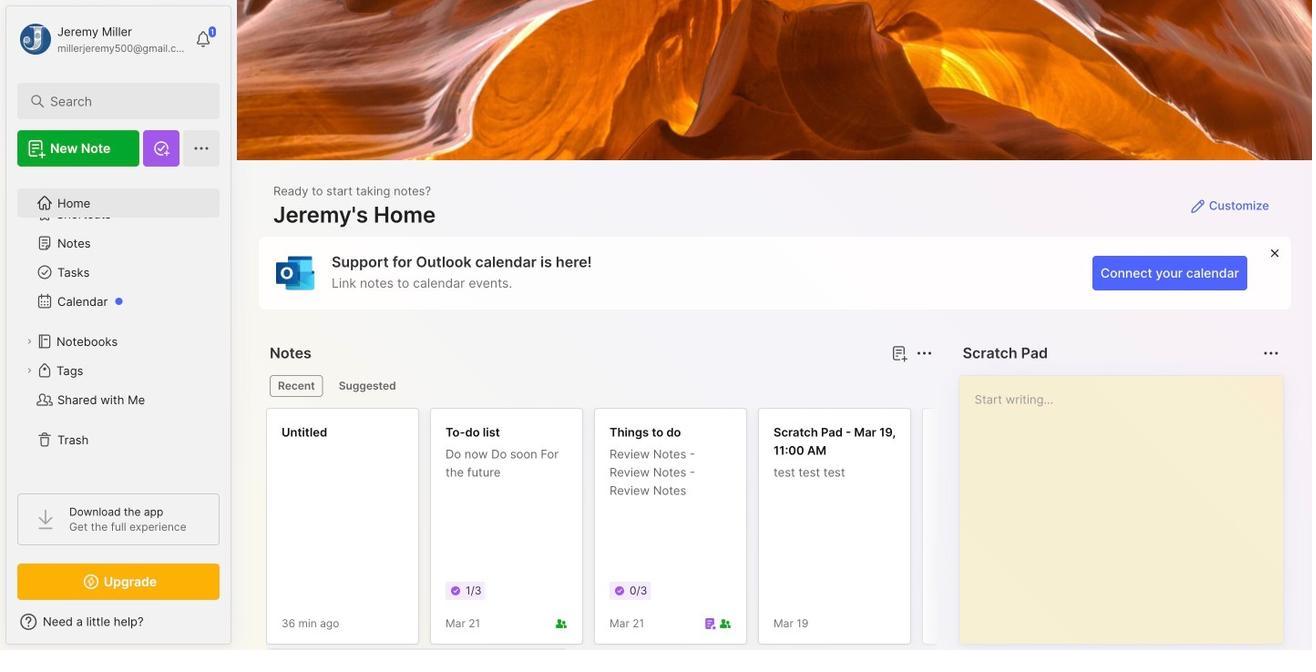 Task type: describe. For each thing, give the bounding box(es) containing it.
none search field inside main element
[[50, 90, 195, 112]]

More actions field
[[1258, 341, 1284, 366]]

Search text field
[[50, 93, 195, 110]]

Account field
[[17, 21, 186, 57]]

click to collapse image
[[230, 617, 244, 639]]

expand tags image
[[24, 365, 35, 376]]

1 tab from the left
[[270, 375, 323, 397]]

Start writing… text field
[[975, 376, 1282, 630]]

2 tab from the left
[[331, 375, 404, 397]]



Task type: locate. For each thing, give the bounding box(es) containing it.
None search field
[[50, 90, 195, 112]]

tree
[[6, 178, 231, 477]]

row group
[[266, 408, 1312, 651]]

tab list
[[270, 375, 930, 397]]

expand notebooks image
[[24, 336, 35, 347]]

WHAT'S NEW field
[[6, 608, 231, 637]]

more actions image
[[1260, 343, 1282, 364]]

tab
[[270, 375, 323, 397], [331, 375, 404, 397]]

tree inside main element
[[6, 178, 231, 477]]

1 horizontal spatial tab
[[331, 375, 404, 397]]

main element
[[0, 0, 237, 651]]

0 horizontal spatial tab
[[270, 375, 323, 397]]



Task type: vqa. For each thing, say whether or not it's contained in the screenshot.
DROPDOWN LIST menu
no



